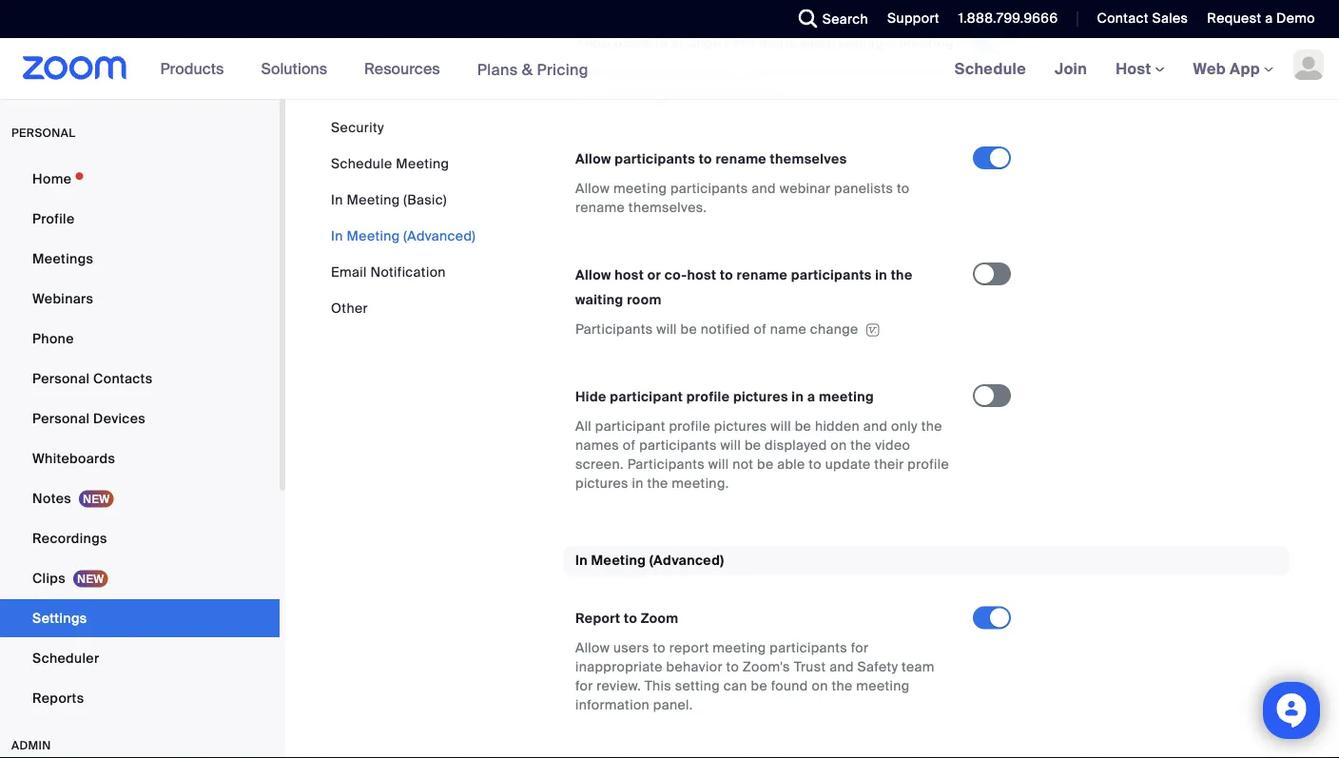 Task type: describe. For each thing, give the bounding box(es) containing it.
in meeting (advanced) element
[[564, 546, 1289, 758]]

to left zoom
[[624, 610, 638, 627]]

the right only
[[922, 417, 943, 435]]

participants up themselves.
[[615, 150, 696, 167]]

participants inside allow meeting participants and webinar panelists to rename themselves.
[[671, 179, 748, 197]]

meeting inside allow meeting participants and webinar panelists to rename themselves.
[[614, 179, 667, 197]]

be inside "allow users to report meeting participants for inappropriate behavior to zoom's trust and safety team for review. this setting can be found on the meeting information panel."
[[751, 677, 768, 695]]

zoom logo image
[[23, 56, 127, 80]]

profile down participants will be notified of name change
[[687, 388, 730, 405]]

allow users to report meeting participants for inappropriate behavior to zoom's trust and safety team for review. this setting can be found on the meeting information panel.
[[576, 639, 935, 714]]

name for change
[[770, 320, 807, 338]]

profile picture image
[[1294, 49, 1324, 80]]

webinars
[[32, 290, 93, 307]]

meeting for in meeting (basic) link
[[347, 191, 400, 208]]

email notification link
[[331, 263, 446, 281]]

1.888.799.9666 button up schedule link
[[959, 10, 1058, 27]]

phone link
[[0, 320, 280, 358]]

screen.
[[576, 455, 624, 473]]

allow for allow users to change their name when joining a meeting
[[576, 34, 611, 51]]

by
[[576, 63, 592, 81]]

found
[[771, 677, 808, 695]]

request a demo
[[1208, 10, 1316, 27]]

meeting for schedule meeting link
[[396, 155, 449, 172]]

to inside by disabling this setting, users will always use their name on profile page to join a meeting
[[677, 82, 690, 100]]

meetings
[[32, 250, 94, 267]]

&
[[522, 59, 533, 79]]

co-
[[665, 266, 687, 283]]

be up displayed
[[795, 417, 812, 435]]

be right not at the right
[[757, 455, 774, 473]]

notification
[[370, 263, 446, 281]]

when
[[800, 34, 835, 51]]

personal
[[11, 126, 76, 140]]

by disabling this setting, users will always use their name on profile page to join a meeting
[[576, 63, 945, 100]]

meeting for in meeting (advanced) "link"
[[347, 227, 400, 245]]

2 vertical spatial pictures
[[576, 474, 629, 492]]

meeting up report to zoom
[[591, 552, 646, 569]]

profile down hide participant profile pictures in a meeting
[[669, 417, 711, 435]]

profile down video at the bottom of the page
[[908, 455, 950, 473]]

allow for allow users to report meeting participants for inappropriate behavior to zoom's trust and safety team for review. this setting can be found on the meeting information panel.
[[576, 639, 610, 657]]

in for in meeting (advanced) "link"
[[331, 227, 343, 245]]

meeting up hidden
[[819, 388, 874, 405]]

in meeting (basic) link
[[331, 191, 447, 208]]

on inside by disabling this setting, users will always use their name on profile page to join a meeting
[[576, 82, 592, 100]]

clips link
[[0, 559, 280, 598]]

email notification
[[331, 263, 446, 281]]

can
[[724, 677, 748, 695]]

a up hidden
[[808, 388, 816, 405]]

meeting inside by disabling this setting, users will always use their name on profile page to join a meeting
[[732, 82, 785, 100]]

sales
[[1153, 10, 1189, 27]]

contact
[[1097, 10, 1149, 27]]

schedule meeting link
[[331, 155, 449, 172]]

participant for hide
[[610, 388, 683, 405]]

panelists
[[835, 179, 894, 197]]

allow host or co-host to rename participants in the waiting room
[[576, 266, 913, 308]]

contact sales
[[1097, 10, 1189, 27]]

webinars link
[[0, 280, 280, 318]]

settings
[[32, 609, 87, 627]]

notes link
[[0, 480, 280, 518]]

room
[[627, 291, 662, 308]]

displayed
[[765, 436, 827, 454]]

be up not at the right
[[745, 436, 762, 454]]

allow for allow meeting participants and webinar panelists to rename themselves.
[[576, 179, 610, 197]]

product information navigation
[[146, 38, 603, 100]]

meeting up zoom's
[[713, 639, 767, 657]]

setting
[[675, 677, 720, 695]]

to inside "allow host or co-host to rename participants in the waiting room"
[[720, 266, 734, 283]]

a left demo
[[1266, 10, 1273, 27]]

support
[[888, 10, 940, 27]]

1.888.799.9666
[[959, 10, 1058, 27]]

on inside all participant profile pictures will be hidden and only the names of participants will be displayed on the video screen. participants will not be able to update their profile pictures in the meeting.
[[831, 436, 847, 454]]

personal for personal contacts
[[32, 370, 90, 387]]

web
[[1194, 59, 1226, 78]]

contacts
[[93, 370, 153, 387]]

names
[[576, 436, 619, 454]]

pricing
[[537, 59, 589, 79]]

be inside "application"
[[681, 320, 697, 338]]

security
[[331, 118, 384, 136]]

security link
[[331, 118, 384, 136]]

(basic)
[[404, 191, 447, 208]]

the up update at right bottom
[[851, 436, 872, 454]]

to inside allow meeting participants and webinar panelists to rename themselves.
[[897, 179, 910, 197]]

profile link
[[0, 200, 280, 238]]

review.
[[597, 677, 641, 695]]

a inside by disabling this setting, users will always use their name on profile page to join a meeting
[[720, 82, 728, 100]]

of inside participants will be notified of name change "application"
[[754, 320, 767, 338]]

2 vertical spatial in
[[576, 552, 588, 569]]

users for change
[[615, 34, 652, 51]]

or
[[648, 266, 661, 283]]

0 vertical spatial their
[[725, 34, 756, 51]]

all participant profile pictures will be hidden and only the names of participants will be displayed on the video screen. participants will not be able to update their profile pictures in the meeting.
[[576, 417, 950, 492]]

meeting down support
[[899, 34, 954, 51]]

to inside all participant profile pictures will be hidden and only the names of participants will be displayed on the video screen. participants will not be able to update their profile pictures in the meeting.
[[809, 455, 822, 473]]

to up can
[[726, 658, 739, 676]]

panel.
[[653, 696, 693, 714]]

all
[[576, 417, 592, 435]]

will up not at the right
[[721, 436, 741, 454]]

admin
[[11, 738, 51, 753]]

trust
[[794, 658, 826, 676]]

1 horizontal spatial in meeting (advanced)
[[576, 552, 724, 569]]

hide
[[576, 388, 607, 405]]

change inside "application"
[[810, 320, 859, 338]]

other link
[[331, 299, 368, 317]]

themselves
[[770, 150, 847, 167]]

inappropriate
[[576, 658, 663, 676]]

schedule for schedule meeting
[[331, 155, 392, 172]]

personal contacts link
[[0, 360, 280, 398]]

the left meeting.
[[647, 474, 669, 492]]

on inside "allow users to report meeting participants for inappropriate behavior to zoom's trust and safety team for review. this setting can be found on the meeting information panel."
[[812, 677, 828, 695]]

report
[[670, 639, 709, 657]]

disabling
[[595, 63, 654, 81]]

participants will be notified of name change
[[576, 320, 859, 338]]

0 vertical spatial rename
[[716, 150, 767, 167]]

notified
[[701, 320, 750, 338]]

users for report
[[614, 639, 650, 657]]

request
[[1208, 10, 1262, 27]]

in inside all participant profile pictures will be hidden and only the names of participants will be displayed on the video screen. participants will not be able to update their profile pictures in the meeting.
[[632, 474, 644, 492]]

reports
[[32, 689, 84, 707]]

behavior
[[667, 658, 723, 676]]

whiteboards
[[32, 450, 115, 467]]

themselves.
[[629, 198, 707, 216]]

this
[[645, 677, 672, 695]]

zoom's
[[743, 658, 791, 676]]



Task type: vqa. For each thing, say whether or not it's contained in the screenshot.
main content
no



Task type: locate. For each thing, give the bounding box(es) containing it.
schedule down 'security'
[[331, 155, 392, 172]]

0 horizontal spatial in meeting (advanced)
[[331, 227, 476, 245]]

3 allow from the top
[[576, 179, 610, 197]]

and up video at the bottom of the page
[[864, 417, 888, 435]]

0 vertical spatial of
[[754, 320, 767, 338]]

users inside "allow users to report meeting participants for inappropriate behavior to zoom's trust and safety team for review. this setting can be found on the meeting information panel."
[[614, 639, 650, 657]]

change up setting,
[[672, 34, 722, 51]]

1 vertical spatial pictures
[[714, 417, 767, 435]]

1 vertical spatial of
[[623, 436, 636, 454]]

0 vertical spatial (advanced)
[[404, 227, 476, 245]]

0 vertical spatial pictures
[[733, 388, 789, 405]]

setting,
[[685, 63, 734, 81]]

2 horizontal spatial in
[[876, 266, 888, 283]]

for up information
[[576, 677, 593, 695]]

will up displayed
[[771, 417, 792, 435]]

participants up trust
[[770, 639, 848, 657]]

0 horizontal spatial schedule
[[331, 155, 392, 172]]

1.888.799.9666 button
[[945, 0, 1063, 38], [959, 10, 1058, 27]]

participants inside "application"
[[576, 320, 653, 338]]

the right found
[[832, 677, 853, 695]]

name for when
[[760, 34, 797, 51]]

will inside participants will be notified of name change "application"
[[657, 320, 677, 338]]

report to zoom
[[576, 610, 679, 627]]

1 vertical spatial for
[[576, 677, 593, 695]]

meeting
[[899, 34, 954, 51], [732, 82, 785, 100], [614, 179, 667, 197], [819, 388, 874, 405], [713, 639, 767, 657], [857, 677, 910, 695]]

meetings link
[[0, 240, 280, 278]]

0 vertical spatial personal
[[32, 370, 90, 387]]

pictures for will
[[714, 417, 767, 435]]

not
[[733, 455, 754, 473]]

information
[[576, 696, 650, 714]]

0 vertical spatial participants
[[576, 320, 653, 338]]

host right or
[[687, 266, 717, 283]]

personal for personal devices
[[32, 410, 90, 427]]

1 horizontal spatial and
[[830, 658, 854, 676]]

participant inside all participant profile pictures will be hidden and only the names of participants will be displayed on the video screen. participants will not be able to update their profile pictures in the meeting.
[[595, 417, 666, 435]]

rename up participants will be notified of name change "application"
[[737, 266, 788, 283]]

on down hidden
[[831, 436, 847, 454]]

1 horizontal spatial schedule
[[955, 59, 1027, 78]]

settings link
[[0, 599, 280, 637]]

meeting down allow users to change their name when joining a meeting
[[732, 82, 785, 100]]

reports link
[[0, 679, 280, 717]]

report
[[576, 610, 621, 627]]

participant for all
[[595, 417, 666, 435]]

use
[[848, 63, 871, 81]]

on down by
[[576, 82, 592, 100]]

search
[[823, 10, 869, 28]]

1 allow from the top
[[576, 34, 611, 51]]

in up support version for allow host or co-host to rename participants in the waiting room icon
[[876, 266, 888, 283]]

schedule link
[[941, 38, 1041, 99]]

will left not at the right
[[709, 455, 729, 473]]

rename
[[716, 150, 767, 167], [576, 198, 625, 216], [737, 266, 788, 283]]

rename left themselves.
[[576, 198, 625, 216]]

webinar
[[780, 179, 831, 197]]

their inside by disabling this setting, users will always use their name on profile page to join a meeting
[[875, 63, 905, 81]]

personal contacts
[[32, 370, 153, 387]]

0 horizontal spatial host
[[615, 266, 644, 283]]

name inside by disabling this setting, users will always use their name on profile page to join a meeting
[[908, 63, 945, 81]]

0 vertical spatial in
[[876, 266, 888, 283]]

the inside "allow users to report meeting participants for inappropriate behavior to zoom's trust and safety team for review. this setting can be found on the meeting information panel."
[[832, 677, 853, 695]]

allow for allow host or co-host to rename participants in the waiting room
[[576, 266, 611, 283]]

will left always at the right of page
[[777, 63, 798, 81]]

allow for allow participants to rename themselves
[[576, 150, 611, 167]]

1 vertical spatial in
[[331, 227, 343, 245]]

2 vertical spatial and
[[830, 658, 854, 676]]

in inside "allow host or co-host to rename participants in the waiting room"
[[876, 266, 888, 283]]

waiting
[[576, 291, 624, 308]]

personal down phone
[[32, 370, 90, 387]]

personal up whiteboards
[[32, 410, 90, 427]]

pictures for in
[[733, 388, 789, 405]]

join link
[[1041, 38, 1102, 99]]

plans
[[477, 59, 518, 79]]

1 vertical spatial in
[[792, 388, 804, 405]]

0 vertical spatial on
[[576, 82, 592, 100]]

1 vertical spatial change
[[810, 320, 859, 338]]

0 vertical spatial users
[[615, 34, 652, 51]]

zoom
[[641, 610, 679, 627]]

always
[[801, 63, 844, 81]]

will down room
[[657, 320, 677, 338]]

profile inside by disabling this setting, users will always use their name on profile page to join a meeting
[[596, 82, 637, 100]]

pictures down screen.
[[576, 474, 629, 492]]

in meeting (advanced)
[[331, 227, 476, 245], [576, 552, 724, 569]]

whiteboards link
[[0, 440, 280, 478]]

0 horizontal spatial of
[[623, 436, 636, 454]]

(advanced) inside menu bar
[[404, 227, 476, 245]]

allow inside "allow host or co-host to rename participants in the waiting room"
[[576, 266, 611, 283]]

their down video at the bottom of the page
[[875, 455, 904, 473]]

home
[[32, 170, 72, 187]]

name
[[760, 34, 797, 51], [908, 63, 945, 81], [770, 320, 807, 338]]

allow meeting participants and webinar panelists to rename themselves.
[[576, 179, 910, 216]]

name down support
[[908, 63, 945, 81]]

change left support version for allow host or co-host to rename participants in the waiting room icon
[[810, 320, 859, 338]]

products button
[[160, 38, 233, 99]]

for up safety
[[851, 639, 869, 657]]

to right the 'panelists'
[[897, 179, 910, 197]]

allow users to change their name when joining a meeting
[[576, 34, 954, 51]]

schedule down 1.888.799.9666 at the top of the page
[[955, 59, 1027, 78]]

a right joining
[[887, 34, 896, 51]]

meeting up email notification
[[347, 227, 400, 245]]

1.888.799.9666 button up join
[[945, 0, 1063, 38]]

recordings
[[32, 529, 107, 547]]

and inside "allow users to report meeting participants for inappropriate behavior to zoom's trust and safety team for review. this setting can be found on the meeting information panel."
[[830, 658, 854, 676]]

solutions button
[[261, 38, 336, 99]]

rename inside allow meeting participants and webinar panelists to rename themselves.
[[576, 198, 625, 216]]

1 horizontal spatial for
[[851, 639, 869, 657]]

participants inside "allow host or co-host to rename participants in the waiting room"
[[791, 266, 872, 283]]

1 vertical spatial schedule
[[331, 155, 392, 172]]

2 personal from the top
[[32, 410, 90, 427]]

their
[[725, 34, 756, 51], [875, 63, 905, 81], [875, 455, 904, 473]]

meeting
[[396, 155, 449, 172], [347, 191, 400, 208], [347, 227, 400, 245], [591, 552, 646, 569]]

participants inside all participant profile pictures will be hidden and only the names of participants will be displayed on the video screen. participants will not be able to update their profile pictures in the meeting.
[[628, 455, 705, 473]]

in meeting (advanced) link
[[331, 227, 476, 245]]

0 vertical spatial participant
[[610, 388, 683, 405]]

email
[[331, 263, 367, 281]]

allow participants to rename themselves
[[576, 150, 847, 167]]

2 horizontal spatial on
[[831, 436, 847, 454]]

joining
[[839, 34, 884, 51]]

2 vertical spatial in
[[632, 474, 644, 492]]

home link
[[0, 160, 280, 198]]

1 vertical spatial their
[[875, 63, 905, 81]]

their right use at top right
[[875, 63, 905, 81]]

search button
[[785, 0, 873, 38]]

on down trust
[[812, 677, 828, 695]]

1 vertical spatial and
[[864, 417, 888, 435]]

in meeting (advanced) up notification
[[331, 227, 476, 245]]

schedule for schedule
[[955, 59, 1027, 78]]

1 vertical spatial personal
[[32, 410, 90, 427]]

name inside "application"
[[770, 320, 807, 338]]

video
[[875, 436, 911, 454]]

(advanced) down (basic)
[[404, 227, 476, 245]]

demo
[[1277, 10, 1316, 27]]

of right notified
[[754, 320, 767, 338]]

participants up support version for allow host or co-host to rename participants in the waiting room icon
[[791, 266, 872, 283]]

profile down disabling
[[596, 82, 637, 100]]

and inside allow meeting participants and webinar panelists to rename themselves.
[[752, 179, 776, 197]]

1 horizontal spatial of
[[754, 320, 767, 338]]

0 vertical spatial in
[[331, 191, 343, 208]]

0 horizontal spatial on
[[576, 82, 592, 100]]

2 vertical spatial name
[[770, 320, 807, 338]]

pictures up all participant profile pictures will be hidden and only the names of participants will be displayed on the video screen. participants will not be able to update their profile pictures in the meeting.
[[733, 388, 789, 405]]

to left join
[[677, 82, 690, 100]]

will
[[777, 63, 798, 81], [657, 320, 677, 338], [771, 417, 792, 435], [721, 436, 741, 454], [709, 455, 729, 473]]

in up email
[[331, 227, 343, 245]]

meetings navigation
[[941, 38, 1340, 100]]

support link
[[873, 0, 945, 38], [888, 10, 940, 27]]

1 horizontal spatial in
[[792, 388, 804, 405]]

in up report
[[576, 552, 588, 569]]

join
[[1055, 59, 1088, 78]]

host left or
[[615, 266, 644, 283]]

meeting down schedule meeting
[[347, 191, 400, 208]]

menu bar containing security
[[331, 118, 476, 318]]

of right names
[[623, 436, 636, 454]]

2 vertical spatial rename
[[737, 266, 788, 283]]

meeting up (basic)
[[396, 155, 449, 172]]

2 horizontal spatial and
[[864, 417, 888, 435]]

banner
[[0, 38, 1340, 100]]

safety
[[858, 658, 898, 676]]

meeting down safety
[[857, 677, 910, 695]]

participants down allow participants to rename themselves
[[671, 179, 748, 197]]

web app button
[[1194, 59, 1274, 78]]

team
[[902, 658, 935, 676]]

able
[[778, 455, 805, 473]]

participant up names
[[595, 417, 666, 435]]

1 vertical spatial participant
[[595, 417, 666, 435]]

recordings link
[[0, 519, 280, 558]]

menu bar
[[331, 118, 476, 318]]

to up allow meeting participants and webinar panelists to rename themselves.
[[699, 150, 712, 167]]

participants
[[576, 320, 653, 338], [628, 455, 705, 473]]

other
[[331, 299, 368, 317]]

page
[[641, 82, 673, 100]]

0 vertical spatial name
[[760, 34, 797, 51]]

5 allow from the top
[[576, 639, 610, 657]]

0 horizontal spatial for
[[576, 677, 593, 695]]

users down allow users to change their name when joining a meeting
[[738, 63, 774, 81]]

be down zoom's
[[751, 677, 768, 695]]

and right trust
[[830, 658, 854, 676]]

a right join
[[720, 82, 728, 100]]

1 horizontal spatial change
[[810, 320, 859, 338]]

hide participant profile pictures in a meeting
[[576, 388, 874, 405]]

and inside all participant profile pictures will be hidden and only the names of participants will be displayed on the video screen. participants will not be able to update their profile pictures in the meeting.
[[864, 417, 888, 435]]

join
[[693, 82, 717, 100]]

1 host from the left
[[615, 266, 644, 283]]

4 allow from the top
[[576, 266, 611, 283]]

rename inside "allow host or co-host to rename participants in the waiting room"
[[737, 266, 788, 283]]

in down schedule meeting link
[[331, 191, 343, 208]]

of inside all participant profile pictures will be hidden and only the names of participants will be displayed on the video screen. participants will not be able to update their profile pictures in the meeting.
[[623, 436, 636, 454]]

0 horizontal spatial in
[[632, 474, 644, 492]]

for
[[851, 639, 869, 657], [576, 677, 593, 695]]

allow inside "allow users to report meeting participants for inappropriate behavior to zoom's trust and safety team for review. this setting can be found on the meeting information panel."
[[576, 639, 610, 657]]

schedule inside meetings navigation
[[955, 59, 1027, 78]]

solutions
[[261, 59, 327, 78]]

participants up meeting.
[[628, 455, 705, 473]]

name left when
[[760, 34, 797, 51]]

1 vertical spatial users
[[738, 63, 774, 81]]

to down zoom
[[653, 639, 666, 657]]

host
[[615, 266, 644, 283], [687, 266, 717, 283]]

2 vertical spatial on
[[812, 677, 828, 695]]

1 vertical spatial name
[[908, 63, 945, 81]]

1 personal from the top
[[32, 370, 90, 387]]

users up disabling
[[615, 34, 652, 51]]

be left notified
[[681, 320, 697, 338]]

plans & pricing
[[477, 59, 589, 79]]

and left webinar
[[752, 179, 776, 197]]

personal devices
[[32, 410, 146, 427]]

the inside "allow host or co-host to rename participants in the waiting room"
[[891, 266, 913, 283]]

be
[[681, 320, 697, 338], [795, 417, 812, 435], [745, 436, 762, 454], [757, 455, 774, 473], [751, 677, 768, 695]]

support version for allow host or co-host to rename participants in the waiting room image
[[864, 323, 883, 337]]

0 vertical spatial and
[[752, 179, 776, 197]]

0 vertical spatial change
[[672, 34, 722, 51]]

0 horizontal spatial change
[[672, 34, 722, 51]]

2 host from the left
[[687, 266, 717, 283]]

plans & pricing link
[[477, 59, 589, 79], [477, 59, 589, 79]]

host
[[1116, 59, 1156, 78]]

participants will be notified of name change application
[[576, 320, 956, 339]]

meeting up themselves.
[[614, 179, 667, 197]]

0 horizontal spatial and
[[752, 179, 776, 197]]

pictures down hide participant profile pictures in a meeting
[[714, 417, 767, 435]]

to right co-
[[720, 266, 734, 283]]

2 vertical spatial their
[[875, 455, 904, 473]]

meeting.
[[672, 474, 729, 492]]

1 vertical spatial participants
[[628, 455, 705, 473]]

scheduler link
[[0, 639, 280, 677]]

their inside all participant profile pictures will be hidden and only the names of participants will be displayed on the video screen. participants will not be able to update their profile pictures in the meeting.
[[875, 455, 904, 473]]

participants down the waiting
[[576, 320, 653, 338]]

this
[[658, 63, 682, 81]]

1 vertical spatial rename
[[576, 198, 625, 216]]

1 vertical spatial on
[[831, 436, 847, 454]]

users inside by disabling this setting, users will always use their name on profile page to join a meeting
[[738, 63, 774, 81]]

users up inappropriate
[[614, 639, 650, 657]]

in left meeting.
[[632, 474, 644, 492]]

personal devices link
[[0, 400, 280, 438]]

the down the 'panelists'
[[891, 266, 913, 283]]

personal menu menu
[[0, 160, 280, 719]]

schedule meeting
[[331, 155, 449, 172]]

to up this at the top of page
[[655, 34, 669, 51]]

allow inside allow meeting participants and webinar panelists to rename themselves.
[[576, 179, 610, 197]]

participants inside all participant profile pictures will be hidden and only the names of participants will be displayed on the video screen. participants will not be able to update their profile pictures in the meeting.
[[639, 436, 717, 454]]

2 vertical spatial users
[[614, 639, 650, 657]]

contact sales link
[[1083, 0, 1193, 38], [1097, 10, 1189, 27]]

participant right the 'hide'
[[610, 388, 683, 405]]

1 vertical spatial in meeting (advanced)
[[576, 552, 724, 569]]

0 vertical spatial schedule
[[955, 59, 1027, 78]]

rename up allow meeting participants and webinar panelists to rename themselves.
[[716, 150, 767, 167]]

profile
[[32, 210, 75, 227]]

1 horizontal spatial host
[[687, 266, 717, 283]]

2 allow from the top
[[576, 150, 611, 167]]

to right able at the right of page
[[809, 455, 822, 473]]

in meeting (advanced) up zoom
[[576, 552, 724, 569]]

0 vertical spatial for
[[851, 639, 869, 657]]

1 horizontal spatial on
[[812, 677, 828, 695]]

1 vertical spatial (advanced)
[[650, 552, 724, 569]]

participants up meeting.
[[639, 436, 717, 454]]

name down "allow host or co-host to rename participants in the waiting room"
[[770, 320, 807, 338]]

in up displayed
[[792, 388, 804, 405]]

their up setting,
[[725, 34, 756, 51]]

in meeting (basic)
[[331, 191, 447, 208]]

resources button
[[364, 38, 449, 99]]

0 horizontal spatial (advanced)
[[404, 227, 476, 245]]

in for in meeting (basic) link
[[331, 191, 343, 208]]

banner containing products
[[0, 38, 1340, 100]]

participants inside "allow users to report meeting participants for inappropriate behavior to zoom's trust and safety team for review. this setting can be found on the meeting information panel."
[[770, 639, 848, 657]]

users
[[615, 34, 652, 51], [738, 63, 774, 81], [614, 639, 650, 657]]

(advanced) up zoom
[[650, 552, 724, 569]]

1 horizontal spatial (advanced)
[[650, 552, 724, 569]]

0 vertical spatial in meeting (advanced)
[[331, 227, 476, 245]]

and
[[752, 179, 776, 197], [864, 417, 888, 435], [830, 658, 854, 676]]

only
[[892, 417, 918, 435]]

will inside by disabling this setting, users will always use their name on profile page to join a meeting
[[777, 63, 798, 81]]



